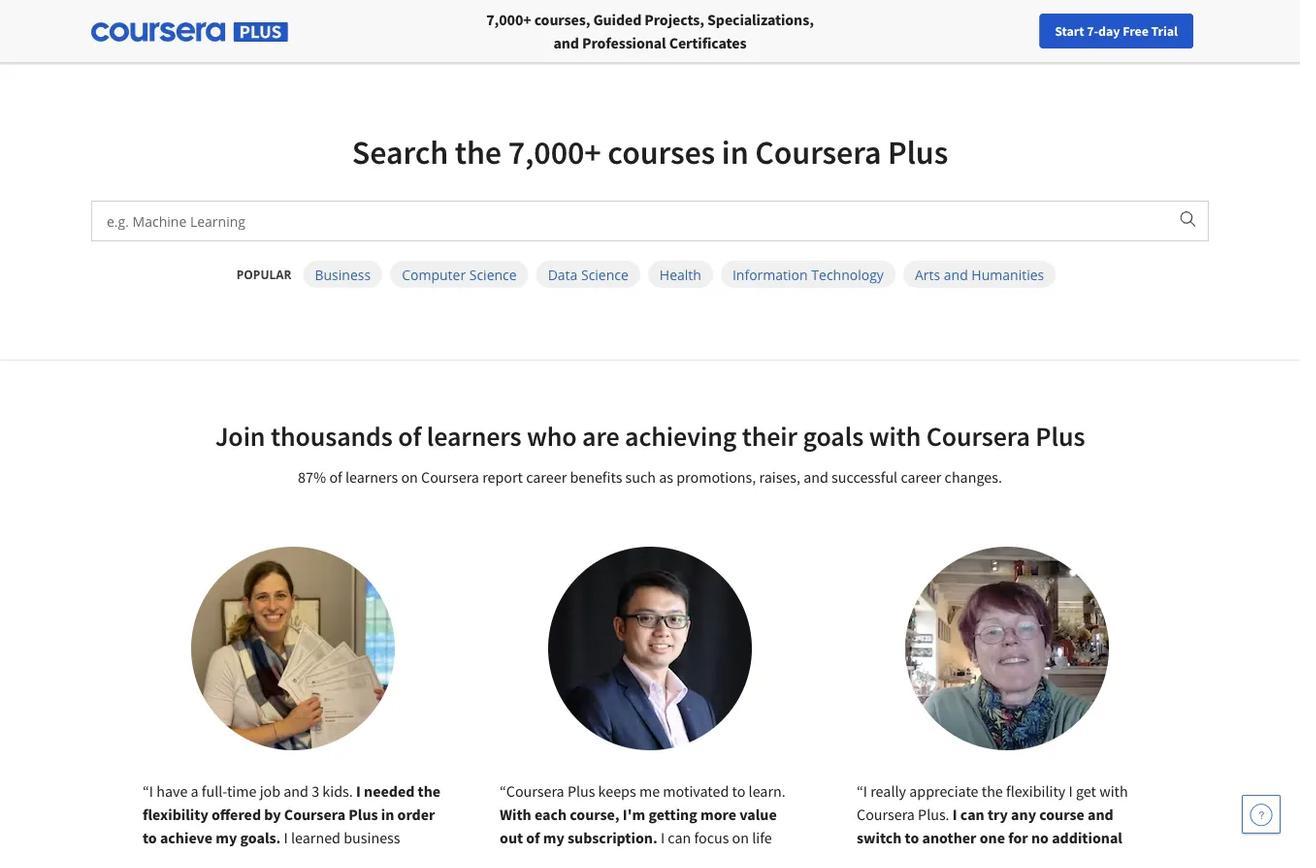 Task type: describe. For each thing, give the bounding box(es) containing it.
i can try any course and switch to another one for no additional cost.
[[857, 805, 1122, 854]]

science for computer science
[[469, 265, 517, 284]]

1 vertical spatial learners
[[345, 468, 398, 487]]

data
[[548, 265, 578, 284]]

value
[[740, 805, 777, 825]]

achieving
[[625, 420, 737, 454]]

i for business
[[284, 829, 288, 848]]

kids.
[[322, 782, 353, 801]]

7-
[[1087, 22, 1098, 40]]

business
[[344, 829, 400, 848]]

0 vertical spatial learners
[[427, 420, 521, 454]]

report
[[482, 468, 523, 487]]

7,000+ courses, guided projects, specializations, and professional certificates
[[486, 10, 814, 52]]

learn.
[[749, 782, 786, 801]]

sciences—my
[[500, 852, 587, 854]]

0 vertical spatial of
[[398, 420, 421, 454]]

order
[[397, 805, 435, 825]]

technology
[[811, 265, 884, 284]]

job
[[260, 782, 280, 801]]

popular
[[237, 266, 291, 282]]

1 horizontal spatial in
[[722, 131, 749, 173]]

in inside i needed the flexibility offered by coursera plus in order to achieve my goals.
[[381, 805, 394, 825]]

0 vertical spatial the
[[455, 131, 502, 173]]

business button
[[303, 261, 382, 288]]

me
[[639, 782, 660, 801]]

learner image inés k. image
[[905, 547, 1109, 751]]

arts and humanities button
[[903, 261, 1056, 288]]

my inside i needed the flexibility offered by coursera plus in order to achieve my goals.
[[216, 829, 237, 848]]

specialty—but
[[626, 852, 719, 854]]

successful
[[832, 468, 898, 487]]

to inside i needed the flexibility offered by coursera plus in order to achieve my goals.
[[143, 829, 157, 848]]

arts
[[915, 265, 940, 284]]

plus inside i needed the flexibility offered by coursera plus in order to achieve my goals.
[[349, 805, 378, 825]]

7,000+ inside the 7,000+ courses, guided projects, specializations, and professional certificates
[[486, 10, 531, 29]]

find your new career link
[[913, 19, 1054, 44]]

health button
[[648, 261, 713, 288]]

to inside i can try any course and switch to another one for no additional cost.
[[905, 829, 919, 848]]

job,
[[381, 852, 406, 854]]

as
[[659, 468, 673, 487]]

goals
[[803, 420, 864, 454]]

day
[[1098, 22, 1120, 40]]

course,
[[570, 805, 620, 825]]

thousands
[[271, 420, 393, 454]]

raises,
[[759, 468, 800, 487]]

health
[[660, 265, 701, 284]]

start 7-day free trial
[[1055, 22, 1178, 40]]

87%
[[298, 468, 326, 487]]

subscription.
[[568, 829, 658, 848]]

analysis
[[230, 852, 283, 854]]

each
[[534, 805, 567, 825]]

search the 7,000+ courses in coursera plus
[[352, 131, 948, 173]]

guided
[[593, 10, 642, 29]]

can for focus
[[668, 829, 691, 848]]

my inside coursera plus keeps me motivated to learn. with each course, i'm getting more value out of my subscription.
[[543, 829, 564, 848]]

1 vertical spatial 7,000+
[[508, 131, 601, 173]]

information technology
[[732, 265, 884, 284]]

keeps
[[598, 782, 636, 801]]

can for try
[[960, 805, 984, 825]]

your
[[951, 22, 976, 40]]

data science
[[548, 265, 629, 284]]

more
[[701, 805, 736, 825]]

apply
[[302, 852, 338, 854]]

course
[[1039, 805, 1084, 825]]

coursera plus keeps me motivated to learn. with each course, i'm getting more value out of my subscription.
[[500, 782, 786, 848]]

life
[[752, 829, 772, 848]]

focus
[[694, 829, 729, 848]]

new
[[979, 22, 1004, 40]]

another
[[922, 829, 976, 848]]

promotions,
[[676, 468, 756, 487]]

with
[[500, 805, 531, 825]]

business
[[315, 265, 371, 284]]

try
[[988, 805, 1008, 825]]

are
[[582, 420, 620, 454]]

trial
[[1151, 22, 1178, 40]]

time
[[227, 782, 257, 801]]

by
[[264, 805, 281, 825]]

1 career from the left
[[526, 468, 567, 487]]

changes.
[[945, 468, 1002, 487]]

start
[[1055, 22, 1084, 40]]

join thousands of learners who are achieving their goals with coursera plus
[[215, 420, 1085, 454]]

achieve
[[160, 829, 213, 848]]

0 horizontal spatial of
[[329, 468, 342, 487]]

who
[[527, 420, 577, 454]]

any
[[1011, 805, 1036, 825]]



Task type: locate. For each thing, give the bounding box(es) containing it.
also
[[722, 852, 749, 854]]

certificates
[[669, 33, 747, 52]]

i right the goals.
[[284, 829, 288, 848]]

of right "thousands"
[[398, 420, 421, 454]]

to up statistics
[[143, 829, 157, 848]]

humanities
[[972, 265, 1044, 284]]

of inside coursera plus keeps me motivated to learn. with each course, i'm getting more value out of my subscription.
[[526, 829, 540, 848]]

coursera image
[[23, 16, 147, 47]]

None search field
[[267, 12, 509, 51]]

to down learned
[[286, 852, 299, 854]]

i have a full-time job and 3 kids.
[[149, 782, 356, 801]]

needed
[[364, 782, 415, 801]]

i learned business statistics and analysis to apply to my job, bu
[[143, 829, 431, 854]]

career
[[1007, 22, 1044, 40]]

0 horizontal spatial learners
[[345, 468, 398, 487]]

offered
[[211, 805, 261, 825]]

and
[[553, 33, 579, 52], [944, 265, 968, 284], [803, 468, 828, 487], [284, 782, 309, 801], [1088, 805, 1114, 825], [202, 852, 227, 854]]

start 7-day free trial button
[[1039, 14, 1193, 49]]

the up order on the bottom of the page
[[418, 782, 441, 801]]

career down with in the right of the page
[[901, 468, 941, 487]]

science for data science
[[581, 265, 629, 284]]

the right the search
[[455, 131, 502, 173]]

in right courses
[[722, 131, 749, 173]]

can
[[960, 805, 984, 825], [668, 829, 691, 848]]

1 vertical spatial of
[[329, 468, 342, 487]]

and down courses,
[[553, 33, 579, 52]]

their
[[742, 420, 797, 454]]

1 vertical spatial can
[[668, 829, 691, 848]]

learned
[[291, 829, 341, 848]]

on for coursera
[[401, 468, 418, 487]]

getting
[[648, 805, 697, 825]]

and inside i can try any course and switch to another one for no additional cost.
[[1088, 805, 1114, 825]]

help center image
[[1250, 803, 1273, 827]]

1 science from the left
[[469, 265, 517, 284]]

i right the kids.
[[356, 782, 361, 801]]

the
[[455, 131, 502, 173], [418, 782, 441, 801]]

on left report
[[401, 468, 418, 487]]

1 horizontal spatial learners
[[427, 420, 521, 454]]

0 horizontal spatial the
[[418, 782, 441, 801]]

join
[[215, 420, 265, 454]]

i'm
[[623, 805, 645, 825]]

coursera plus image
[[91, 22, 288, 42]]

for
[[1008, 829, 1028, 848]]

specializations,
[[707, 10, 814, 29]]

to right switch
[[905, 829, 919, 848]]

2 career from the left
[[901, 468, 941, 487]]

0 horizontal spatial in
[[381, 805, 394, 825]]

my down business
[[358, 852, 378, 854]]

3
[[312, 782, 319, 801]]

science right computer
[[469, 265, 517, 284]]

on inside the i can focus on life sciences—my main specialty—but also pursu
[[732, 829, 749, 848]]

0 vertical spatial can
[[960, 805, 984, 825]]

search
[[352, 131, 448, 173]]

87% of learners on coursera report career benefits such as promotions, raises, and successful career changes.
[[298, 468, 1002, 487]]

additional
[[1052, 829, 1122, 848]]

on up also
[[732, 829, 749, 848]]

full-
[[202, 782, 227, 801]]

of
[[398, 420, 421, 454], [329, 468, 342, 487], [526, 829, 540, 848]]

0 horizontal spatial my
[[216, 829, 237, 848]]

0 vertical spatial 7,000+
[[486, 10, 531, 29]]

my down the offered
[[216, 829, 237, 848]]

the inside i needed the flexibility offered by coursera plus in order to achieve my goals.
[[418, 782, 441, 801]]

1 horizontal spatial can
[[960, 805, 984, 825]]

0 horizontal spatial can
[[668, 829, 691, 848]]

to left learn.
[[732, 782, 745, 801]]

1 vertical spatial on
[[732, 829, 749, 848]]

no
[[1031, 829, 1049, 848]]

1 horizontal spatial my
[[358, 852, 378, 854]]

learners down "thousands"
[[345, 468, 398, 487]]

i for try
[[953, 805, 957, 825]]

0 vertical spatial on
[[401, 468, 418, 487]]

and inside the 7,000+ courses, guided projects, specializations, and professional certificates
[[553, 33, 579, 52]]

find
[[923, 22, 948, 40]]

i up the specialty—but
[[661, 829, 665, 848]]

my up sciences—my
[[543, 829, 564, 848]]

i for the
[[356, 782, 361, 801]]

1 vertical spatial in
[[381, 805, 394, 825]]

and left the 3
[[284, 782, 309, 801]]

computer science
[[402, 265, 517, 284]]

my inside the i learned business statistics and analysis to apply to my job, bu
[[358, 852, 378, 854]]

cost.
[[857, 852, 889, 854]]

career down who
[[526, 468, 567, 487]]

i for focus
[[661, 829, 665, 848]]

to down business
[[342, 852, 355, 854]]

i inside the i learned business statistics and analysis to apply to my job, bu
[[284, 829, 288, 848]]

2 science from the left
[[581, 265, 629, 284]]

and inside the i learned business statistics and analysis to apply to my job, bu
[[202, 852, 227, 854]]

on for life
[[732, 829, 749, 848]]

2 vertical spatial of
[[526, 829, 540, 848]]

science inside 'button'
[[469, 265, 517, 284]]

switch
[[857, 829, 902, 848]]

computer
[[402, 265, 466, 284]]

in
[[722, 131, 749, 173], [381, 805, 394, 825]]

information technology button
[[721, 261, 895, 288]]

main
[[590, 852, 623, 854]]

learners up report
[[427, 420, 521, 454]]

out
[[500, 829, 523, 848]]

plus inside coursera plus keeps me motivated to learn. with each course, i'm getting more value out of my subscription.
[[567, 782, 595, 801]]

2 horizontal spatial of
[[526, 829, 540, 848]]

find your new career
[[923, 22, 1044, 40]]

i inside i needed the flexibility offered by coursera plus in order to achieve my goals.
[[356, 782, 361, 801]]

2 horizontal spatial my
[[543, 829, 564, 848]]

and right arts
[[944, 265, 968, 284]]

1 horizontal spatial the
[[455, 131, 502, 173]]

of up sciences—my
[[526, 829, 540, 848]]

i up 'another'
[[953, 805, 957, 825]]

courses
[[608, 131, 715, 173]]

1 horizontal spatial of
[[398, 420, 421, 454]]

free
[[1123, 22, 1149, 40]]

information
[[732, 265, 808, 284]]

to inside coursera plus keeps me motivated to learn. with each course, i'm getting more value out of my subscription.
[[732, 782, 745, 801]]

1 vertical spatial the
[[418, 782, 441, 801]]

1 horizontal spatial on
[[732, 829, 749, 848]]

in down needed on the left bottom of the page
[[381, 805, 394, 825]]

benefits
[[570, 468, 622, 487]]

i left the have
[[149, 782, 153, 801]]

with
[[869, 420, 921, 454]]

can inside i can try any course and switch to another one for no additional cost.
[[960, 805, 984, 825]]

and up additional in the right bottom of the page
[[1088, 805, 1114, 825]]

of right 87%
[[329, 468, 342, 487]]

science right data
[[581, 265, 629, 284]]

i inside the i can focus on life sciences—my main specialty—but also pursu
[[661, 829, 665, 848]]

flexibility
[[143, 805, 208, 825]]

coursera inside i needed the flexibility offered by coursera plus in order to achieve my goals.
[[284, 805, 345, 825]]

motivated
[[663, 782, 729, 801]]

1 horizontal spatial science
[[581, 265, 629, 284]]

can left try
[[960, 805, 984, 825]]

0 horizontal spatial on
[[401, 468, 418, 487]]

can up the specialty—but
[[668, 829, 691, 848]]

projects,
[[645, 10, 704, 29]]

Search the 7,000+ courses in Coursera Plus text field
[[92, 202, 1167, 241]]

0 vertical spatial in
[[722, 131, 749, 173]]

science inside button
[[581, 265, 629, 284]]

professional
[[582, 33, 666, 52]]

and right raises,
[[803, 468, 828, 487]]

a
[[191, 782, 198, 801]]

science
[[469, 265, 517, 284], [581, 265, 629, 284]]

goals.
[[240, 829, 281, 848]]

and down achieve
[[202, 852, 227, 854]]

plus
[[888, 131, 948, 173], [1035, 420, 1085, 454], [567, 782, 595, 801], [349, 805, 378, 825]]

i
[[149, 782, 153, 801], [356, 782, 361, 801], [953, 805, 957, 825], [284, 829, 288, 848], [661, 829, 665, 848]]

learners
[[427, 420, 521, 454], [345, 468, 398, 487]]

i inside i can try any course and switch to another one for no additional cost.
[[953, 805, 957, 825]]

one
[[980, 829, 1005, 848]]

such
[[625, 468, 656, 487]]

learner image shi jie f. image
[[548, 547, 752, 751]]

and inside button
[[944, 265, 968, 284]]

computer science button
[[390, 261, 528, 288]]

learner image abigail p. image
[[191, 547, 395, 751]]

i for a
[[149, 782, 153, 801]]

show notifications image
[[1074, 24, 1098, 48]]

statistics
[[143, 852, 199, 854]]

0 horizontal spatial career
[[526, 468, 567, 487]]

1 horizontal spatial career
[[901, 468, 941, 487]]

can inside the i can focus on life sciences—my main specialty—but also pursu
[[668, 829, 691, 848]]

arts and humanities
[[915, 265, 1044, 284]]

courses,
[[534, 10, 590, 29]]

0 horizontal spatial science
[[469, 265, 517, 284]]

coursera inside coursera plus keeps me motivated to learn. with each course, i'm getting more value out of my subscription.
[[506, 782, 564, 801]]

data science button
[[536, 261, 640, 288]]



Task type: vqa. For each thing, say whether or not it's contained in the screenshot.
READINGS in the the Hide info about module content region
no



